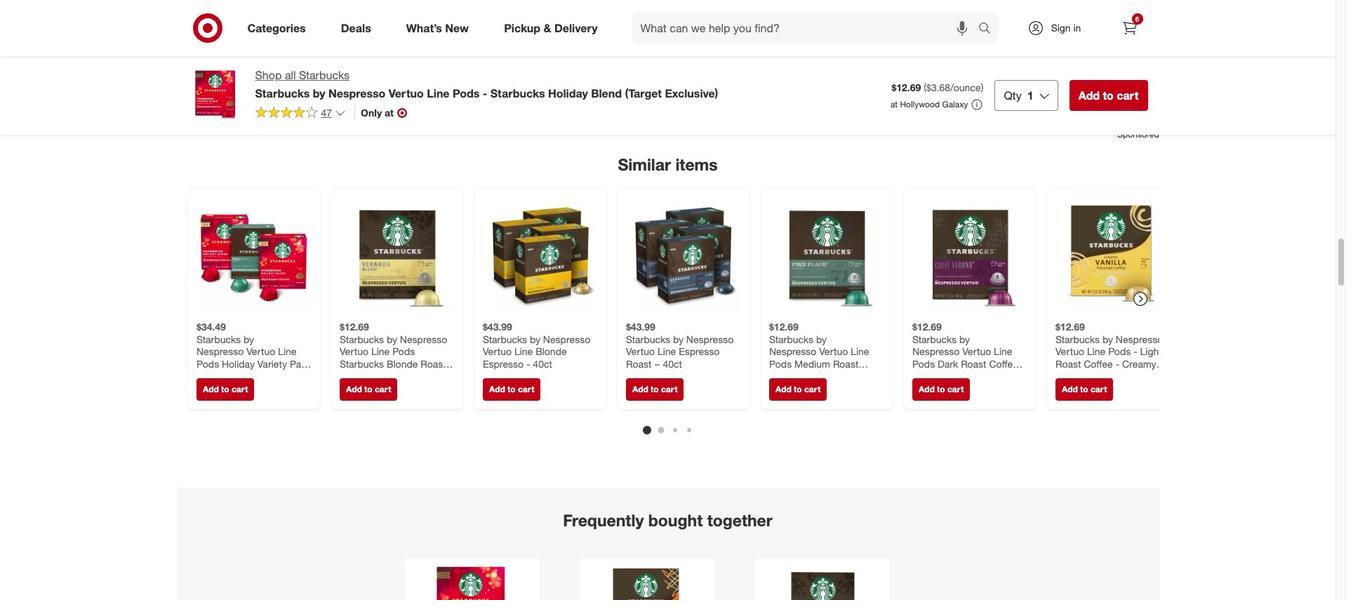 Task type: describe. For each thing, give the bounding box(es) containing it.
add to cart for $12.69 starbucks by nespresso vertuo line pods - light roast coffee - creamy vanilla - 1 box (8 pods)
[[1062, 384, 1107, 395]]

light
[[1140, 345, 1162, 357]]

starbucks inside $43.99 starbucks by nespresso vertuo line blonde espresso - 40ct
[[483, 333, 527, 345]]

pods inside $34.49 starbucks by nespresso vertuo line pods holiday variety pack - 24ct
[[196, 358, 219, 370]]

pickup & delivery link
[[492, 13, 615, 44]]

$43.99 for $43.99 starbucks by nespresso vertuo line espresso roast – 40ct
[[626, 321, 655, 333]]

bought
[[648, 510, 703, 530]]

verona
[[938, 370, 968, 382]]

starbucks by nespresso vertuo line pods dark roast coffee caffe verona - 8ct image
[[912, 197, 1027, 312]]

holiday inside $34.49 starbucks by nespresso vertuo line pods holiday variety pack - 24ct
[[221, 358, 254, 370]]

add to cart button for $12.69 starbucks by nespresso vertuo line pods dark roast coffee caffe verona - 8ct
[[912, 378, 970, 401]]

40ct for blonde
[[533, 358, 552, 370]]

cart for $12.69 starbucks by nespresso vertuo line pods - light roast coffee - creamy vanilla - 1 box (8 pods)
[[1090, 384, 1107, 395]]

add to cart for $43.99 starbucks by nespresso vertuo line blonde espresso - 40ct
[[489, 384, 534, 395]]

(
[[924, 82, 926, 93]]

$12.69 ( $3.68 /ounce )
[[892, 82, 984, 93]]

add to cart button for $12.69 starbucks by nespresso vertuo line pods medium roast coffee pike place roast - 8ct
[[769, 378, 827, 401]]

by for $12.69 starbucks by nespresso vertuo line pods starbucks blonde roast coffee veranda blend - 8ct
[[386, 333, 397, 345]]

espresso inside "$43.99 starbucks by nespresso vertuo line espresso roast – 40ct"
[[678, 345, 719, 357]]

similar items
[[618, 155, 718, 174]]

nespresso for $12.69 starbucks by nespresso vertuo line pods - light roast coffee - creamy vanilla - 1 box (8 pods)
[[1115, 333, 1163, 345]]

24ct
[[203, 370, 222, 382]]

$3.68
[[926, 82, 950, 93]]

add for $12.69 starbucks by nespresso vertuo line pods - light roast coffee - creamy vanilla - 1 box (8 pods)
[[1062, 384, 1078, 395]]

add for $43.99 starbucks by nespresso vertuo line espresso roast – 40ct
[[632, 384, 648, 395]]

add for $12.69 starbucks by nespresso vertuo line pods dark roast coffee caffe verona - 8ct
[[918, 384, 934, 395]]

$12.69 for $12.69 starbucks by nespresso vertuo line pods starbucks blonde roast coffee veranda blend - 8ct
[[339, 321, 369, 333]]

starbucks by nespresso vertuo line espresso roast – 40ct image
[[626, 197, 741, 312]]

at hollywood galaxy
[[891, 99, 968, 109]]

cart up the sponsored
[[1117, 88, 1139, 102]]

- inside $12.69 starbucks by nespresso vertuo line pods starbucks blonde roast coffee veranda blend - 8ct
[[438, 370, 442, 382]]

$43.99 starbucks by nespresso vertuo line blonde espresso - 40ct
[[483, 321, 590, 370]]

coffee inside the $12.69 starbucks by nespresso vertuo line pods medium roast coffee pike place roast - 8ct
[[769, 370, 798, 382]]

starbucks inside $34.49 starbucks by nespresso vertuo line pods holiday variety pack - 24ct
[[196, 333, 240, 345]]

add to cart button for $34.49 starbucks by nespresso vertuo line pods holiday variety pack - 24ct
[[196, 378, 254, 401]]

add to cart for $34.49 starbucks by nespresso vertuo line pods holiday variety pack - 24ct
[[202, 384, 248, 395]]

starbucks by nespresso vertuo line pods medium roast coffee pike place roast - 8ct image
[[769, 197, 884, 312]]

/ounce
[[950, 82, 981, 93]]

add for $12.69 starbucks by nespresso vertuo line pods starbucks blonde roast coffee veranda blend - 8ct
[[346, 384, 362, 395]]

caffe
[[912, 370, 935, 382]]

pods inside $12.69 starbucks by nespresso vertuo line pods dark roast coffee caffe verona - 8ct
[[912, 358, 935, 370]]

by for $43.99 starbucks by nespresso vertuo line espresso roast – 40ct
[[673, 333, 683, 345]]

starbucks by nespresso vertuo line blonde espresso - 40ct image
[[483, 197, 598, 312]]

cart for $12.69 starbucks by nespresso vertuo line pods medium roast coffee pike place roast - 8ct
[[804, 384, 820, 395]]

to for $12.69 starbucks by nespresso vertuo line pods medium roast coffee pike place roast - 8ct
[[793, 384, 802, 395]]

add to cart button for $43.99 starbucks by nespresso vertuo line espresso roast – 40ct
[[626, 378, 683, 401]]

roast inside "$43.99 starbucks by nespresso vertuo line espresso roast – 40ct"
[[626, 358, 651, 370]]

pike
[[801, 370, 819, 382]]

categories
[[247, 21, 306, 35]]

$43.99 starbucks by nespresso vertuo line espresso roast – 40ct
[[626, 321, 733, 370]]

$12.69 starbucks by nespresso vertuo line pods - light roast coffee - creamy vanilla - 1 box (8 pods)
[[1055, 321, 1163, 382]]

nespresso inside shop all starbucks starbucks by nespresso vertuo line pods - starbucks holiday blend (target exclusive)
[[328, 86, 386, 100]]

region containing similar items
[[177, 74, 1179, 600]]

only
[[361, 107, 382, 119]]

add to cart button for $43.99 starbucks by nespresso vertuo line blonde espresso - 40ct
[[483, 378, 540, 401]]

to for $34.49 starbucks by nespresso vertuo line pods holiday variety pack - 24ct
[[221, 384, 229, 395]]

by for $34.49 starbucks by nespresso vertuo line pods holiday variety pack - 24ct
[[243, 333, 254, 345]]

only at
[[361, 107, 394, 119]]

&
[[544, 21, 551, 35]]

- inside $43.99 starbucks by nespresso vertuo line blonde espresso - 40ct
[[526, 358, 530, 370]]

add for $34.49 starbucks by nespresso vertuo line pods holiday variety pack - 24ct
[[202, 384, 218, 395]]

47 link
[[255, 106, 346, 122]]

8ct inside the $12.69 starbucks by nespresso vertuo line pods medium roast coffee pike place roast - 8ct
[[769, 382, 783, 394]]

blend for -
[[410, 370, 435, 382]]

- inside $34.49 starbucks by nespresso vertuo line pods holiday variety pack - 24ct
[[196, 370, 200, 382]]

pods inside shop all starbucks starbucks by nespresso vertuo line pods - starbucks holiday blend (target exclusive)
[[453, 86, 480, 100]]

qty 1
[[1004, 88, 1034, 102]]

by for $12.69 starbucks by nespresso vertuo line pods - light roast coffee - creamy vanilla - 1 box (8 pods)
[[1102, 333, 1113, 345]]

dark
[[937, 358, 958, 370]]

8ct inside $12.69 starbucks by nespresso vertuo line pods starbucks blonde roast coffee veranda blend - 8ct
[[339, 382, 353, 394]]

search button
[[972, 13, 1005, 46]]

nespresso for $12.69 starbucks by nespresso vertuo line pods starbucks blonde roast coffee veranda blend - 8ct
[[400, 333, 447, 345]]

40ct for espresso
[[663, 358, 682, 370]]

6 link
[[1114, 13, 1145, 44]]

roast inside $12.69 starbucks by nespresso vertuo line pods dark roast coffee caffe verona - 8ct
[[961, 358, 986, 370]]

starbucks by nespresso vertuo line pods medium roast coffee single-origin colombia - 8ct image
[[775, 561, 870, 600]]

$12.69 for $12.69 starbucks by nespresso vertuo line pods - light roast coffee - creamy vanilla - 1 box (8 pods)
[[1055, 321, 1085, 333]]

starbucks inside the $12.69 starbucks by nespresso vertuo line pods medium roast coffee pike place roast - 8ct
[[769, 333, 813, 345]]

pack
[[289, 358, 311, 370]]

$12.69 for $12.69 ( $3.68 /ounce )
[[892, 82, 921, 93]]

$34.49
[[196, 321, 226, 333]]

add for $43.99 starbucks by nespresso vertuo line blonde espresso - 40ct
[[489, 384, 505, 395]]

1 horizontal spatial at
[[891, 99, 898, 109]]

vanilla
[[1055, 370, 1083, 382]]

variety
[[257, 358, 287, 370]]

$43.99 for $43.99 starbucks by nespresso vertuo line blonde espresso - 40ct
[[483, 321, 512, 333]]

categories link
[[235, 13, 323, 44]]

starbucks by nespresso vertuo line pods - light roast coffee - creamy vanilla - 1 box (8 pods) image
[[1055, 197, 1170, 312]]

frequently bought together
[[563, 510, 773, 530]]

$12.69 starbucks by nespresso vertuo line pods starbucks blonde roast coffee veranda blend - 8ct
[[339, 321, 447, 394]]

shop all starbucks starbucks by nespresso vertuo line pods - starbucks holiday blend (target exclusive)
[[255, 68, 718, 100]]

by for $12.69 starbucks by nespresso vertuo line pods medium roast coffee pike place roast - 8ct
[[816, 333, 826, 345]]

new
[[445, 21, 469, 35]]

shop
[[255, 68, 282, 82]]

pickup & delivery
[[504, 21, 598, 35]]

creamy
[[1122, 358, 1156, 370]]

nespresso for $43.99 starbucks by nespresso vertuo line blonde espresso - 40ct
[[543, 333, 590, 345]]

deals link
[[329, 13, 389, 44]]

sign
[[1051, 22, 1071, 34]]

cart for $43.99 starbucks by nespresso vertuo line blonde espresso - 40ct
[[518, 384, 534, 395]]

starbucks by nespresso original line pods - light roast coffee -smooth caramel - 1 box (10 pods) image
[[600, 561, 695, 600]]



Task type: vqa. For each thing, say whether or not it's contained in the screenshot.
easy to install
no



Task type: locate. For each thing, give the bounding box(es) containing it.
holiday up the 24ct
[[221, 358, 254, 370]]

to
[[1103, 88, 1114, 102], [221, 384, 229, 395], [364, 384, 372, 395], [507, 384, 515, 395], [650, 384, 658, 395], [793, 384, 802, 395], [937, 384, 945, 395], [1080, 384, 1088, 395]]

2 horizontal spatial nespresso vertuo line
[[912, 345, 1012, 357]]

what's new link
[[394, 13, 486, 44]]

starbucks by nespresso vertuo line pods holiday variety pack - 24ct image
[[196, 197, 311, 312]]

$12.69 inside the $12.69 starbucks by nespresso vertuo line pods medium roast coffee pike place roast - 8ct
[[769, 321, 798, 333]]

1 horizontal spatial nespresso vertuo line
[[769, 345, 869, 357]]

$43.99
[[483, 321, 512, 333], [626, 321, 655, 333]]

nespresso vertuo line up medium
[[769, 345, 869, 357]]

sponsored
[[1118, 129, 1159, 140]]

by inside $12.69 starbucks by nespresso vertuo line pods starbucks blonde roast coffee veranda blend - 8ct
[[386, 333, 397, 345]]

2 horizontal spatial 8ct
[[978, 370, 992, 382]]

vertuo inside $43.99 starbucks by nespresso vertuo line blonde espresso - 40ct
[[483, 345, 511, 357]]

cart down $43.99 starbucks by nespresso vertuo line blonde espresso - 40ct
[[518, 384, 534, 395]]

search
[[972, 22, 1005, 36]]

pods up the 24ct
[[196, 358, 219, 370]]

roast inside $12.69 starbucks by nespresso vertuo line pods starbucks blonde roast coffee veranda blend - 8ct
[[420, 358, 446, 370]]

add to cart for $12.69 starbucks by nespresso vertuo line pods medium roast coffee pike place roast - 8ct
[[775, 384, 820, 395]]

2 $43.99 from the left
[[626, 321, 655, 333]]

holiday down delivery
[[548, 86, 588, 100]]

nespresso vertuo line inside $34.49 starbucks by nespresso vertuo line pods holiday variety pack - 24ct
[[196, 345, 296, 357]]

cart for $34.49 starbucks by nespresso vertuo line pods holiday variety pack - 24ct
[[231, 384, 248, 395]]

blend left the (target
[[591, 86, 622, 100]]

add to cart button
[[1069, 80, 1148, 111], [196, 378, 254, 401], [339, 378, 397, 401], [483, 378, 540, 401], [626, 378, 683, 401], [769, 378, 827, 401], [912, 378, 970, 401], [1055, 378, 1113, 401]]

by inside shop all starbucks starbucks by nespresso vertuo line pods - starbucks holiday blend (target exclusive)
[[313, 86, 325, 100]]

)
[[981, 82, 984, 93]]

$12.69 starbucks by nespresso vertuo line pods dark roast coffee caffe verona - 8ct
[[912, 321, 1018, 382]]

vertuo for $12.69 starbucks by nespresso vertuo line pods starbucks blonde roast coffee veranda blend - 8ct
[[339, 345, 368, 357]]

line for $12.69 starbucks by nespresso vertuo line pods - light roast coffee - creamy vanilla - 1 box (8 pods)
[[1087, 345, 1105, 357]]

medium
[[794, 358, 830, 370]]

holiday
[[548, 86, 588, 100], [221, 358, 254, 370]]

nespresso vertuo line for dark
[[912, 345, 1012, 357]]

starbucks inside $12.69 starbucks by nespresso vertuo line pods dark roast coffee caffe verona - 8ct
[[912, 333, 956, 345]]

cart down veranda
[[374, 384, 391, 395]]

pickup
[[504, 21, 540, 35]]

0 horizontal spatial blend
[[410, 370, 435, 382]]

add to cart up the sponsored
[[1079, 88, 1139, 102]]

$43.99 inside $43.99 starbucks by nespresso vertuo line blonde espresso - 40ct
[[483, 321, 512, 333]]

blonde inside $43.99 starbucks by nespresso vertuo line blonde espresso - 40ct
[[535, 345, 566, 357]]

cart for $43.99 starbucks by nespresso vertuo line espresso roast – 40ct
[[661, 384, 677, 395]]

veranda
[[371, 370, 407, 382]]

similar
[[618, 155, 671, 174]]

2 nespresso vertuo line from the left
[[769, 345, 869, 357]]

1 inside $12.69 starbucks by nespresso vertuo line pods - light roast coffee - creamy vanilla - 1 box (8 pods)
[[1092, 370, 1098, 382]]

to for $43.99 starbucks by nespresso vertuo line espresso roast – 40ct
[[650, 384, 658, 395]]

-
[[483, 86, 487, 100], [1133, 345, 1137, 357], [526, 358, 530, 370], [1115, 358, 1119, 370], [196, 370, 200, 382], [438, 370, 442, 382], [877, 370, 881, 382], [971, 370, 975, 382], [1086, 370, 1090, 382]]

nespresso for $43.99 starbucks by nespresso vertuo line espresso roast – 40ct
[[686, 333, 733, 345]]

6
[[1135, 15, 1139, 23]]

line inside $12.69 starbucks by nespresso vertuo line pods starbucks blonde roast coffee veranda blend - 8ct
[[371, 345, 389, 357]]

0 horizontal spatial 8ct
[[339, 382, 353, 394]]

0 horizontal spatial at
[[385, 107, 394, 119]]

coffee up box on the bottom right of page
[[1083, 358, 1113, 370]]

cart
[[1117, 88, 1139, 102], [231, 384, 248, 395], [374, 384, 391, 395], [518, 384, 534, 395], [661, 384, 677, 395], [804, 384, 820, 395], [947, 384, 964, 395], [1090, 384, 1107, 395]]

0 horizontal spatial nespresso vertuo line
[[196, 345, 296, 357]]

add to cart down pike
[[775, 384, 820, 395]]

coffee inside $12.69 starbucks by nespresso vertuo line pods starbucks blonde roast coffee veranda blend - 8ct
[[339, 370, 368, 382]]

nespresso vertuo line up dark
[[912, 345, 1012, 357]]

1 vertical spatial holiday
[[221, 358, 254, 370]]

1 horizontal spatial 1
[[1092, 370, 1098, 382]]

$12.69 inside $12.69 starbucks by nespresso vertuo line pods - light roast coffee - creamy vanilla - 1 box (8 pods)
[[1055, 321, 1085, 333]]

1 $43.99 from the left
[[483, 321, 512, 333]]

pods up the "creamy"
[[1108, 345, 1131, 357]]

by inside "$43.99 starbucks by nespresso vertuo line espresso roast – 40ct"
[[673, 333, 683, 345]]

add to cart down vanilla
[[1062, 384, 1107, 395]]

starbucks by nespresso vertuo line pods - starbucks holiday blend (target exclusive) image
[[425, 561, 520, 600]]

1
[[1027, 88, 1034, 102], [1092, 370, 1098, 382]]

pods up veranda
[[392, 345, 415, 357]]

add to cart down verona
[[918, 384, 964, 395]]

1 horizontal spatial espresso
[[678, 345, 719, 357]]

line for $43.99 starbucks by nespresso vertuo line espresso roast – 40ct
[[657, 345, 676, 357]]

pods up caffe
[[912, 358, 935, 370]]

40ct inside $43.99 starbucks by nespresso vertuo line blonde espresso - 40ct
[[533, 358, 552, 370]]

$12.69
[[892, 82, 921, 93], [339, 321, 369, 333], [769, 321, 798, 333], [912, 321, 941, 333], [1055, 321, 1085, 333]]

frequently
[[563, 510, 644, 530]]

0 horizontal spatial $43.99
[[483, 321, 512, 333]]

- inside $12.69 starbucks by nespresso vertuo line pods dark roast coffee caffe verona - 8ct
[[971, 370, 975, 382]]

0 horizontal spatial holiday
[[221, 358, 254, 370]]

40ct
[[533, 358, 552, 370], [663, 358, 682, 370]]

by for $12.69 starbucks by nespresso vertuo line pods dark roast coffee caffe verona - 8ct
[[959, 333, 970, 345]]

add to cart down veranda
[[346, 384, 391, 395]]

image of starbucks by nespresso vertuo line pods - starbucks holiday blend (target exclusive) image
[[188, 67, 244, 124]]

$12.69 inside $12.69 starbucks by nespresso vertuo line pods starbucks blonde roast coffee veranda blend - 8ct
[[339, 321, 369, 333]]

1 horizontal spatial blend
[[591, 86, 622, 100]]

sign in
[[1051, 22, 1081, 34]]

0 horizontal spatial 1
[[1027, 88, 1034, 102]]

8ct inside $12.69 starbucks by nespresso vertuo line pods dark roast coffee caffe verona - 8ct
[[978, 370, 992, 382]]

pods)
[[1131, 370, 1157, 382]]

add to cart button for $12.69 starbucks by nespresso vertuo line pods starbucks blonde roast coffee veranda blend - 8ct
[[339, 378, 397, 401]]

8ct
[[978, 370, 992, 382], [339, 382, 353, 394], [769, 382, 783, 394]]

pods inside $12.69 starbucks by nespresso vertuo line pods - light roast coffee - creamy vanilla - 1 box (8 pods)
[[1108, 345, 1131, 357]]

47
[[321, 107, 332, 119]]

nespresso vertuo line for medium
[[769, 345, 869, 357]]

- inside shop all starbucks starbucks by nespresso vertuo line pods - starbucks holiday blend (target exclusive)
[[483, 86, 487, 100]]

cart for $12.69 starbucks by nespresso vertuo line pods starbucks blonde roast coffee veranda blend - 8ct
[[374, 384, 391, 395]]

by inside $43.99 starbucks by nespresso vertuo line blonde espresso - 40ct
[[529, 333, 540, 345]]

to for $12.69 starbucks by nespresso vertuo line pods - light roast coffee - creamy vanilla - 1 box (8 pods)
[[1080, 384, 1088, 395]]

$12.69 for $12.69 starbucks by nespresso vertuo line pods medium roast coffee pike place roast - 8ct
[[769, 321, 798, 333]]

by inside $12.69 starbucks by nespresso vertuo line pods - light roast coffee - creamy vanilla - 1 box (8 pods)
[[1102, 333, 1113, 345]]

pods down new
[[453, 86, 480, 100]]

(target
[[625, 86, 662, 100]]

pods inside the $12.69 starbucks by nespresso vertuo line pods medium roast coffee pike place roast - 8ct
[[769, 358, 791, 370]]

at
[[891, 99, 898, 109], [385, 107, 394, 119]]

40ct inside "$43.99 starbucks by nespresso vertuo line espresso roast – 40ct"
[[663, 358, 682, 370]]

line inside shop all starbucks starbucks by nespresso vertuo line pods - starbucks holiday blend (target exclusive)
[[427, 86, 450, 100]]

nespresso vertuo line for holiday
[[196, 345, 296, 357]]

coffee right dark
[[989, 358, 1018, 370]]

in
[[1073, 22, 1081, 34]]

vertuo for $43.99 starbucks by nespresso vertuo line espresso roast – 40ct
[[626, 345, 654, 357]]

1 nespresso vertuo line from the left
[[196, 345, 296, 357]]

nespresso inside $12.69 starbucks by nespresso vertuo line pods starbucks blonde roast coffee veranda blend - 8ct
[[400, 333, 447, 345]]

add to cart down $43.99 starbucks by nespresso vertuo line blonde espresso - 40ct
[[489, 384, 534, 395]]

pods
[[453, 86, 480, 100], [392, 345, 415, 357], [1108, 345, 1131, 357], [196, 358, 219, 370], [769, 358, 791, 370], [912, 358, 935, 370]]

1 left box on the bottom right of page
[[1092, 370, 1098, 382]]

place
[[822, 370, 846, 382]]

nespresso vertuo line inside the $12.69 starbucks by nespresso vertuo line pods medium roast coffee pike place roast - 8ct
[[769, 345, 869, 357]]

0 vertical spatial 1
[[1027, 88, 1034, 102]]

by inside the $12.69 starbucks by nespresso vertuo line pods medium roast coffee pike place roast - 8ct
[[816, 333, 826, 345]]

vertuo inside $12.69 starbucks by nespresso vertuo line pods starbucks blonde roast coffee veranda blend - 8ct
[[339, 345, 368, 357]]

nespresso inside $12.69 starbucks by nespresso vertuo line pods - light roast coffee - creamy vanilla - 1 box (8 pods)
[[1115, 333, 1163, 345]]

coffee inside $12.69 starbucks by nespresso vertuo line pods - light roast coffee - creamy vanilla - 1 box (8 pods)
[[1083, 358, 1113, 370]]

to for $43.99 starbucks by nespresso vertuo line blonde espresso - 40ct
[[507, 384, 515, 395]]

add for $12.69 starbucks by nespresso vertuo line pods medium roast coffee pike place roast - 8ct
[[775, 384, 791, 395]]

$12.69 inside $12.69 starbucks by nespresso vertuo line pods dark roast coffee caffe verona - 8ct
[[912, 321, 941, 333]]

cart down $34.49 starbucks by nespresso vertuo line pods holiday variety pack - 24ct
[[231, 384, 248, 395]]

vertuo inside $12.69 starbucks by nespresso vertuo line pods - light roast coffee - creamy vanilla - 1 box (8 pods)
[[1055, 345, 1084, 357]]

coffee left veranda
[[339, 370, 368, 382]]

holiday inside shop all starbucks starbucks by nespresso vertuo line pods - starbucks holiday blend (target exclusive)
[[548, 86, 588, 100]]

1 horizontal spatial $43.99
[[626, 321, 655, 333]]

starbucks inside $12.69 starbucks by nespresso vertuo line pods - light roast coffee - creamy vanilla - 1 box (8 pods)
[[1055, 333, 1099, 345]]

vertuo for $12.69 starbucks by nespresso vertuo line pods - light roast coffee - creamy vanilla - 1 box (8 pods)
[[1055, 345, 1084, 357]]

at left hollywood
[[891, 99, 898, 109]]

vertuo inside shop all starbucks starbucks by nespresso vertuo line pods - starbucks holiday blend (target exclusive)
[[389, 86, 424, 100]]

by inside $12.69 starbucks by nespresso vertuo line pods dark roast coffee caffe verona - 8ct
[[959, 333, 970, 345]]

1 horizontal spatial 40ct
[[663, 358, 682, 370]]

0 horizontal spatial 40ct
[[533, 358, 552, 370]]

add to cart for $43.99 starbucks by nespresso vertuo line espresso roast – 40ct
[[632, 384, 677, 395]]

roast
[[420, 358, 446, 370], [626, 358, 651, 370], [833, 358, 858, 370], [961, 358, 986, 370], [1055, 358, 1081, 370], [849, 370, 875, 382]]

0 vertical spatial blend
[[591, 86, 622, 100]]

1 vertical spatial blend
[[410, 370, 435, 382]]

–
[[654, 358, 660, 370]]

line for $12.69 starbucks by nespresso vertuo line pods starbucks blonde roast coffee veranda blend - 8ct
[[371, 345, 389, 357]]

1 horizontal spatial holiday
[[548, 86, 588, 100]]

starbucks
[[299, 68, 350, 82], [255, 86, 310, 100], [490, 86, 545, 100], [196, 333, 240, 345], [339, 333, 384, 345], [483, 333, 527, 345], [626, 333, 670, 345], [769, 333, 813, 345], [912, 333, 956, 345], [1055, 333, 1099, 345], [339, 358, 384, 370]]

together
[[707, 510, 773, 530]]

by for $43.99 starbucks by nespresso vertuo line blonde espresso - 40ct
[[529, 333, 540, 345]]

line inside $12.69 starbucks by nespresso vertuo line pods - light roast coffee - creamy vanilla - 1 box (8 pods)
[[1087, 345, 1105, 357]]

3 nespresso vertuo line from the left
[[912, 345, 1012, 357]]

galaxy
[[942, 99, 968, 109]]

blend right veranda
[[410, 370, 435, 382]]

hollywood
[[900, 99, 940, 109]]

espresso inside $43.99 starbucks by nespresso vertuo line blonde espresso - 40ct
[[483, 358, 523, 370]]

pods inside $12.69 starbucks by nespresso vertuo line pods starbucks blonde roast coffee veranda blend - 8ct
[[392, 345, 415, 357]]

pods left medium
[[769, 358, 791, 370]]

by
[[313, 86, 325, 100], [243, 333, 254, 345], [386, 333, 397, 345], [529, 333, 540, 345], [673, 333, 683, 345], [816, 333, 826, 345], [959, 333, 970, 345], [1102, 333, 1113, 345]]

blend inside $12.69 starbucks by nespresso vertuo line pods starbucks blonde roast coffee veranda blend - 8ct
[[410, 370, 435, 382]]

coffee
[[989, 358, 1018, 370], [1083, 358, 1113, 370], [339, 370, 368, 382], [769, 370, 798, 382]]

1 vertical spatial 1
[[1092, 370, 1098, 382]]

espresso
[[678, 345, 719, 357], [483, 358, 523, 370]]

exclusive)
[[665, 86, 718, 100]]

0 vertical spatial holiday
[[548, 86, 588, 100]]

nespresso
[[328, 86, 386, 100], [400, 333, 447, 345], [543, 333, 590, 345], [686, 333, 733, 345], [1115, 333, 1163, 345]]

- inside the $12.69 starbucks by nespresso vertuo line pods medium roast coffee pike place roast - 8ct
[[877, 370, 881, 382]]

what's
[[406, 21, 442, 35]]

nespresso vertuo line inside $12.69 starbucks by nespresso vertuo line pods dark roast coffee caffe verona - 8ct
[[912, 345, 1012, 357]]

nespresso inside "$43.99 starbucks by nespresso vertuo line espresso roast – 40ct"
[[686, 333, 733, 345]]

(8
[[1121, 370, 1129, 382]]

add to cart button for $12.69 starbucks by nespresso vertuo line pods - light roast coffee - creamy vanilla - 1 box (8 pods)
[[1055, 378, 1113, 401]]

$34.49 starbucks by nespresso vertuo line pods holiday variety pack - 24ct
[[196, 321, 311, 382]]

box
[[1100, 370, 1118, 382]]

sign in link
[[1015, 13, 1103, 44]]

blonde
[[535, 345, 566, 357], [386, 358, 418, 370]]

line inside $43.99 starbucks by nespresso vertuo line blonde espresso - 40ct
[[514, 345, 533, 357]]

add to cart for $12.69 starbucks by nespresso vertuo line pods dark roast coffee caffe verona - 8ct
[[918, 384, 964, 395]]

all
[[285, 68, 296, 82]]

starbucks by nespresso vertuo line pods starbucks blonde roast coffee veranda blend - 8ct image
[[339, 197, 454, 312]]

blend for (target
[[591, 86, 622, 100]]

$12.69 for $12.69 starbucks by nespresso vertuo line pods dark roast coffee caffe verona - 8ct
[[912, 321, 941, 333]]

vertuo
[[389, 86, 424, 100], [339, 345, 368, 357], [483, 345, 511, 357], [626, 345, 654, 357], [1055, 345, 1084, 357]]

1 right qty
[[1027, 88, 1034, 102]]

$12.69 starbucks by nespresso vertuo line pods medium roast coffee pike place roast - 8ct
[[769, 321, 881, 394]]

blend
[[591, 86, 622, 100], [410, 370, 435, 382]]

blend inside shop all starbucks starbucks by nespresso vertuo line pods - starbucks holiday blend (target exclusive)
[[591, 86, 622, 100]]

roast inside $12.69 starbucks by nespresso vertuo line pods - light roast coffee - creamy vanilla - 1 box (8 pods)
[[1055, 358, 1081, 370]]

add to cart down –
[[632, 384, 677, 395]]

add to cart
[[1079, 88, 1139, 102], [202, 384, 248, 395], [346, 384, 391, 395], [489, 384, 534, 395], [632, 384, 677, 395], [775, 384, 820, 395], [918, 384, 964, 395], [1062, 384, 1107, 395]]

What can we help you find? suggestions appear below search field
[[632, 13, 982, 44]]

$43.99 inside "$43.99 starbucks by nespresso vertuo line espresso roast – 40ct"
[[626, 321, 655, 333]]

0 horizontal spatial blonde
[[386, 358, 418, 370]]

qty
[[1004, 88, 1022, 102]]

coffee inside $12.69 starbucks by nespresso vertuo line pods dark roast coffee caffe verona - 8ct
[[989, 358, 1018, 370]]

nespresso inside $43.99 starbucks by nespresso vertuo line blonde espresso - 40ct
[[543, 333, 590, 345]]

add to cart down the 24ct
[[202, 384, 248, 395]]

1 40ct from the left
[[533, 358, 552, 370]]

coffee left pike
[[769, 370, 798, 382]]

to for $12.69 starbucks by nespresso vertuo line pods starbucks blonde roast coffee veranda blend - 8ct
[[364, 384, 372, 395]]

delivery
[[554, 21, 598, 35]]

blonde inside $12.69 starbucks by nespresso vertuo line pods starbucks blonde roast coffee veranda blend - 8ct
[[386, 358, 418, 370]]

2 40ct from the left
[[663, 358, 682, 370]]

add
[[1079, 88, 1100, 102], [202, 384, 218, 395], [346, 384, 362, 395], [489, 384, 505, 395], [632, 384, 648, 395], [775, 384, 791, 395], [918, 384, 934, 395], [1062, 384, 1078, 395]]

nespresso vertuo line up variety
[[196, 345, 296, 357]]

region
[[177, 74, 1179, 600]]

line for $43.99 starbucks by nespresso vertuo line blonde espresso - 40ct
[[514, 345, 533, 357]]

0 horizontal spatial espresso
[[483, 358, 523, 370]]

line
[[427, 86, 450, 100], [371, 345, 389, 357], [514, 345, 533, 357], [657, 345, 676, 357], [1087, 345, 1105, 357]]

cart down pike
[[804, 384, 820, 395]]

by inside $34.49 starbucks by nespresso vertuo line pods holiday variety pack - 24ct
[[243, 333, 254, 345]]

1 horizontal spatial blonde
[[535, 345, 566, 357]]

items
[[675, 155, 718, 174]]

deals
[[341, 21, 371, 35]]

cart for $12.69 starbucks by nespresso vertuo line pods dark roast coffee caffe verona - 8ct
[[947, 384, 964, 395]]

what's new
[[406, 21, 469, 35]]

1 horizontal spatial 8ct
[[769, 382, 783, 394]]

at right only in the top of the page
[[385, 107, 394, 119]]

line inside "$43.99 starbucks by nespresso vertuo line espresso roast – 40ct"
[[657, 345, 676, 357]]

vertuo for $43.99 starbucks by nespresso vertuo line blonde espresso - 40ct
[[483, 345, 511, 357]]

to for $12.69 starbucks by nespresso vertuo line pods dark roast coffee caffe verona - 8ct
[[937, 384, 945, 395]]

starbucks inside "$43.99 starbucks by nespresso vertuo line espresso roast – 40ct"
[[626, 333, 670, 345]]

cart down verona
[[947, 384, 964, 395]]

add to cart for $12.69 starbucks by nespresso vertuo line pods starbucks blonde roast coffee veranda blend - 8ct
[[346, 384, 391, 395]]

cart down "$43.99 starbucks by nespresso vertuo line espresso roast – 40ct"
[[661, 384, 677, 395]]

nespresso vertuo line
[[196, 345, 296, 357], [769, 345, 869, 357], [912, 345, 1012, 357]]

vertuo inside "$43.99 starbucks by nespresso vertuo line espresso roast – 40ct"
[[626, 345, 654, 357]]

cart down box on the bottom right of page
[[1090, 384, 1107, 395]]



